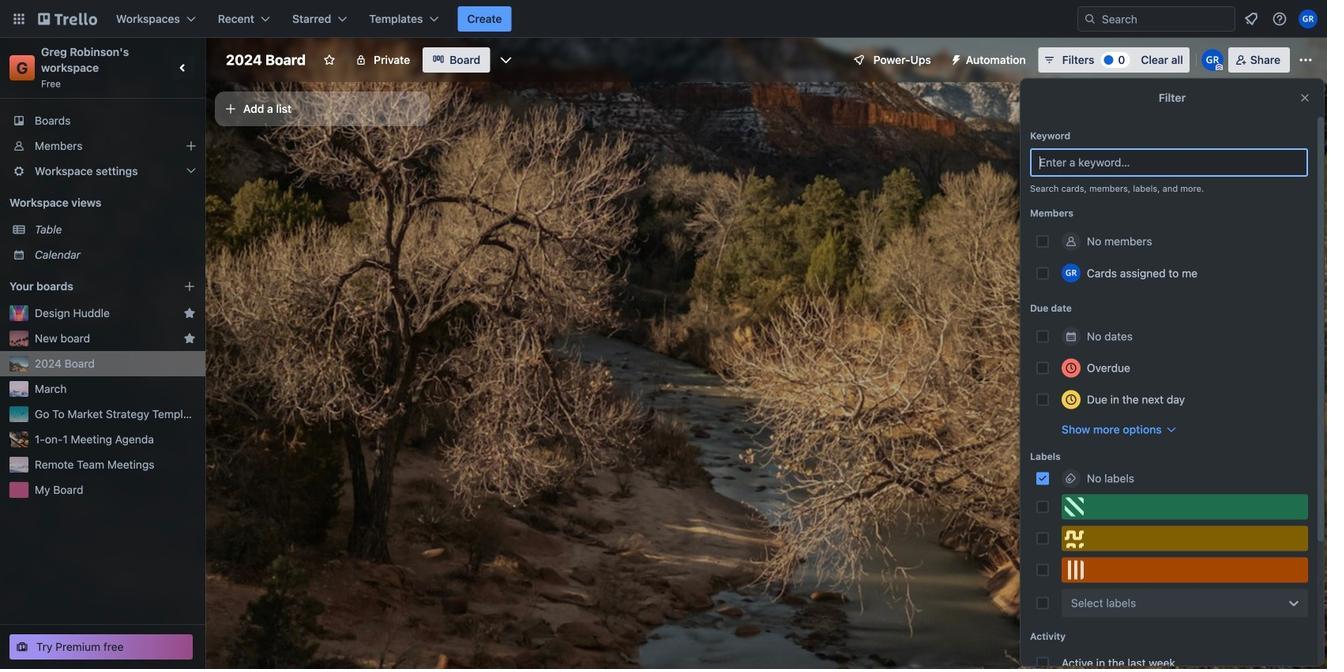 Task type: describe. For each thing, give the bounding box(es) containing it.
greg robinson (gregrobinson96) image
[[1062, 264, 1081, 283]]

star or unstar board image
[[323, 54, 336, 66]]

0 vertical spatial greg robinson (gregrobinson96) image
[[1299, 9, 1318, 28]]

Enter a keyword… text field
[[1030, 149, 1308, 177]]

add board image
[[183, 280, 196, 293]]

this member is an admin of this board. image
[[1215, 64, 1223, 71]]

Board name text field
[[218, 47, 314, 73]]

1 starred icon image from the top
[[183, 307, 196, 320]]

color: orange, title: none element
[[1062, 558, 1308, 583]]

workspace navigation collapse icon image
[[172, 57, 194, 79]]



Task type: locate. For each thing, give the bounding box(es) containing it.
greg robinson (gregrobinson96) image right open information menu icon
[[1299, 9, 1318, 28]]

0 vertical spatial starred icon image
[[183, 307, 196, 320]]

starred icon image
[[183, 307, 196, 320], [183, 333, 196, 345]]

1 vertical spatial greg robinson (gregrobinson96) image
[[1201, 49, 1223, 71]]

greg robinson (gregrobinson96) image
[[1299, 9, 1318, 28], [1201, 49, 1223, 71]]

open information menu image
[[1272, 11, 1288, 27]]

0 notifications image
[[1242, 9, 1261, 28]]

close popover image
[[1299, 92, 1311, 104]]

color: yellow, title: none element
[[1062, 526, 1308, 552]]

sm image
[[944, 47, 966, 70]]

1 horizontal spatial greg robinson (gregrobinson96) image
[[1299, 9, 1318, 28]]

1 vertical spatial starred icon image
[[183, 333, 196, 345]]

primary element
[[0, 0, 1327, 38]]

your boards with 8 items element
[[9, 277, 160, 296]]

Search field
[[1077, 6, 1235, 32]]

greg robinson (gregrobinson96) image down search field
[[1201, 49, 1223, 71]]

back to home image
[[38, 6, 97, 32]]

2 starred icon image from the top
[[183, 333, 196, 345]]

0 horizontal spatial greg robinson (gregrobinson96) image
[[1201, 49, 1223, 71]]

search image
[[1084, 13, 1096, 25]]

show menu image
[[1298, 52, 1314, 68]]

customize views image
[[498, 52, 514, 68]]

color: green, title: none element
[[1062, 495, 1308, 520]]



Task type: vqa. For each thing, say whether or not it's contained in the screenshot.
the Color: green, title: none element
yes



